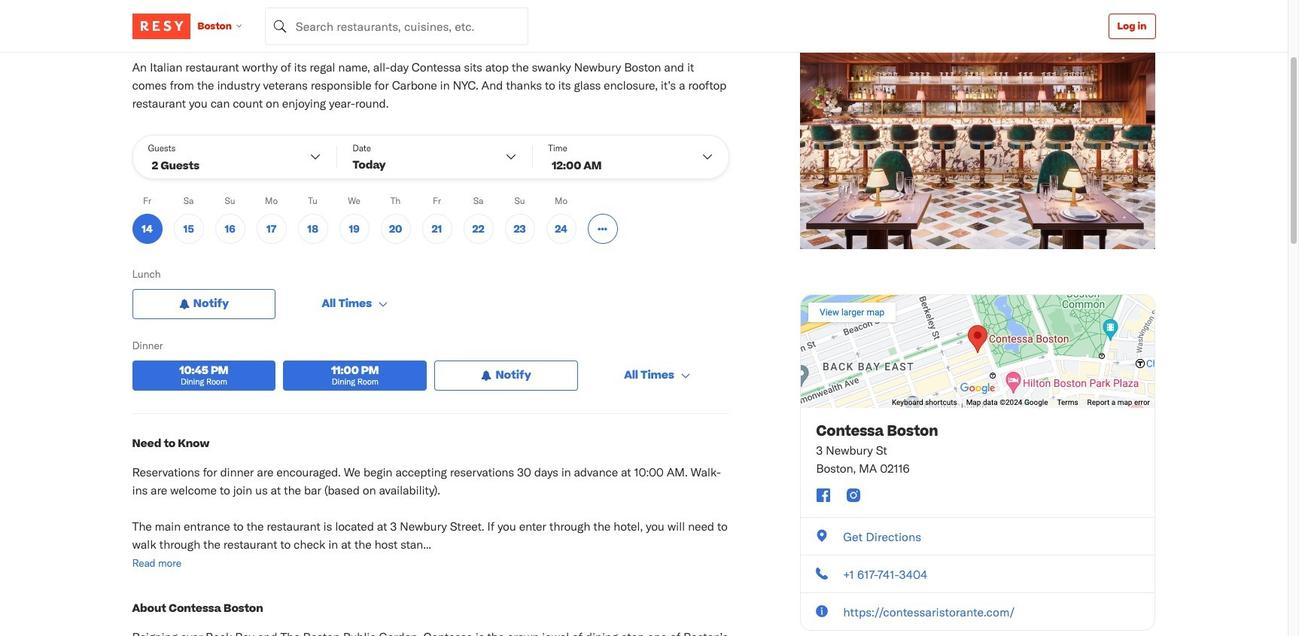 Task type: locate. For each thing, give the bounding box(es) containing it.
None field
[[265, 7, 528, 45]]

Search restaurants, cuisines, etc. text field
[[265, 7, 528, 45]]



Task type: vqa. For each thing, say whether or not it's contained in the screenshot.
Search restaurants, cuisines, etc. text box
yes



